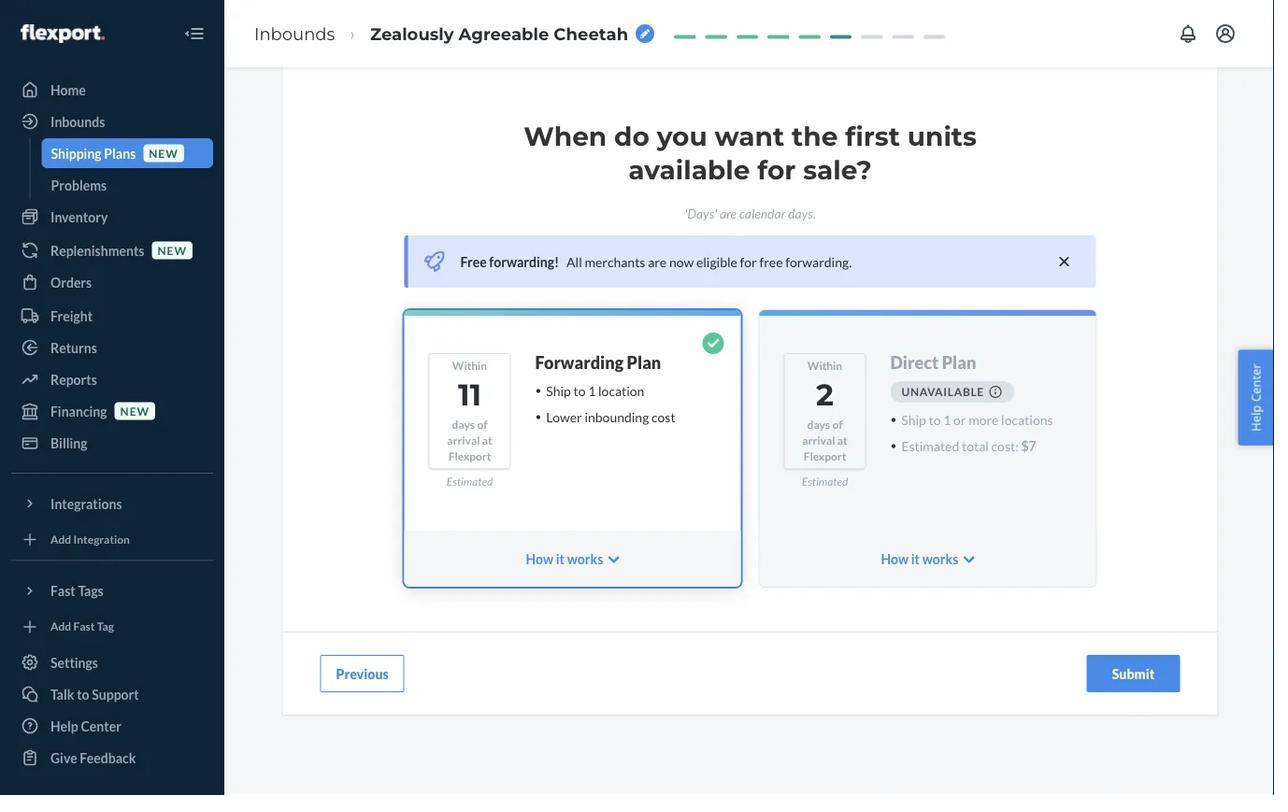 Task type: locate. For each thing, give the bounding box(es) containing it.
0 vertical spatial for
[[758, 154, 796, 186]]

arrival inside within 11 days of arrival at flexport
[[447, 434, 480, 447]]

open account menu image
[[1215, 22, 1237, 45]]

1 horizontal spatial it
[[912, 551, 920, 567]]

days down the 11
[[452, 418, 475, 431]]

within up 2
[[808, 359, 843, 373]]

2 at from the left
[[838, 434, 848, 447]]

total
[[962, 438, 989, 454]]

1 horizontal spatial estimated
[[802, 475, 848, 488]]

1 horizontal spatial flexport
[[804, 450, 847, 463]]

of down the 11
[[477, 418, 488, 431]]

1 horizontal spatial help center
[[1248, 364, 1265, 432]]

how
[[526, 551, 554, 567], [881, 551, 909, 567]]

1 vertical spatial help
[[51, 719, 78, 735]]

or
[[954, 412, 967, 428]]

1 flexport from the left
[[449, 450, 491, 463]]

0 vertical spatial center
[[1248, 364, 1265, 402]]

2 vertical spatial to
[[77, 687, 89, 703]]

are right "'days'" at the right top
[[720, 205, 737, 221]]

chevron down image
[[608, 554, 620, 567], [964, 554, 975, 567]]

freight link
[[11, 301, 213, 331]]

of inside within 11 days of arrival at flexport
[[477, 418, 488, 431]]

it
[[556, 551, 565, 567], [912, 551, 920, 567]]

0 vertical spatial ship
[[546, 383, 571, 399]]

0 horizontal spatial are
[[648, 254, 667, 270]]

0 horizontal spatial chevron down image
[[608, 554, 620, 567]]

2 works from the left
[[923, 551, 959, 567]]

forwarding
[[535, 352, 624, 373]]

how for 2
[[881, 551, 909, 567]]

are left now
[[648, 254, 667, 270]]

center
[[1248, 364, 1265, 402], [81, 719, 122, 735]]

new right plans
[[149, 146, 178, 160]]

1 of from the left
[[477, 418, 488, 431]]

flexport inside within 2 days of arrival at flexport
[[804, 450, 847, 463]]

1 vertical spatial for
[[740, 254, 757, 270]]

2 how it works from the left
[[881, 551, 959, 567]]

to
[[574, 383, 586, 399], [929, 412, 941, 428], [77, 687, 89, 703]]

1 horizontal spatial at
[[838, 434, 848, 447]]

plan
[[627, 352, 661, 373], [942, 352, 977, 373]]

1 horizontal spatial how
[[881, 551, 909, 567]]

1 horizontal spatial help
[[1248, 405, 1265, 432]]

new up orders link
[[158, 244, 187, 257]]

units
[[908, 121, 977, 152]]

0 vertical spatial help
[[1248, 405, 1265, 432]]

at for 11
[[482, 434, 493, 447]]

at inside within 2 days of arrival at flexport
[[838, 434, 848, 447]]

1 how it works from the left
[[526, 551, 603, 567]]

integration
[[73, 533, 130, 546]]

2 horizontal spatial to
[[929, 412, 941, 428]]

2 horizontal spatial estimated
[[902, 438, 960, 454]]

how it works for 2
[[881, 551, 959, 567]]

days inside within 11 days of arrival at flexport
[[452, 418, 475, 431]]

0 horizontal spatial estimated
[[447, 475, 493, 488]]

0 horizontal spatial works
[[567, 551, 603, 567]]

of inside within 2 days of arrival at flexport
[[833, 418, 843, 431]]

new down reports link
[[120, 404, 150, 418]]

2 how from the left
[[881, 551, 909, 567]]

breadcrumbs navigation
[[239, 6, 670, 61]]

flexport
[[449, 450, 491, 463], [804, 450, 847, 463]]

ship
[[546, 383, 571, 399], [902, 412, 927, 428]]

0 horizontal spatial at
[[482, 434, 493, 447]]

0 vertical spatial help center
[[1248, 364, 1265, 432]]

1 horizontal spatial for
[[758, 154, 796, 186]]

for down the want
[[758, 154, 796, 186]]

1 horizontal spatial within
[[808, 359, 843, 373]]

unavailable
[[902, 385, 985, 399]]

ship for ship to 1 or more locations
[[902, 412, 927, 428]]

more
[[969, 412, 999, 428]]

0 horizontal spatial ship
[[546, 383, 571, 399]]

at inside within 11 days of arrival at flexport
[[482, 434, 493, 447]]

within for 2
[[808, 359, 843, 373]]

fast
[[51, 584, 75, 599], [73, 620, 95, 634]]

eligible
[[697, 254, 738, 270]]

2 days from the left
[[808, 418, 831, 431]]

2
[[817, 377, 834, 413]]

inbounds link
[[254, 23, 335, 44], [11, 107, 213, 137]]

0 horizontal spatial of
[[477, 418, 488, 431]]

0 horizontal spatial 1
[[588, 383, 596, 399]]

1 add from the top
[[51, 533, 71, 546]]

of
[[477, 418, 488, 431], [833, 418, 843, 431]]

cheetah
[[554, 23, 629, 44]]

0 vertical spatial inbounds
[[254, 23, 335, 44]]

0 horizontal spatial for
[[740, 254, 757, 270]]

1 horizontal spatial to
[[574, 383, 586, 399]]

of for 2
[[833, 418, 843, 431]]

add up settings
[[51, 620, 71, 634]]

help center
[[1248, 364, 1265, 432], [51, 719, 122, 735]]

ship down unavailable
[[902, 412, 927, 428]]

all
[[567, 254, 582, 270]]

2 add from the top
[[51, 620, 71, 634]]

works for 2
[[923, 551, 959, 567]]

estimated down within 11 days of arrival at flexport
[[447, 475, 493, 488]]

1 arrival from the left
[[447, 434, 480, 447]]

0 horizontal spatial days
[[452, 418, 475, 431]]

1 how from the left
[[526, 551, 554, 567]]

1 works from the left
[[567, 551, 603, 567]]

2 it from the left
[[912, 551, 920, 567]]

fast tags button
[[11, 577, 213, 606]]

1 horizontal spatial inbounds
[[254, 23, 335, 44]]

1
[[588, 383, 596, 399], [944, 412, 951, 428]]

0 vertical spatial inbounds link
[[254, 23, 335, 44]]

how it works
[[526, 551, 603, 567], [881, 551, 959, 567]]

lower
[[546, 409, 582, 425]]

give
[[51, 751, 77, 766]]

to right talk
[[77, 687, 89, 703]]

of down 2
[[833, 418, 843, 431]]

1 horizontal spatial days
[[808, 418, 831, 431]]

days inside within 2 days of arrival at flexport
[[808, 418, 831, 431]]

settings link
[[11, 648, 213, 678]]

'days' are calendar days.
[[685, 205, 816, 221]]

1 horizontal spatial how it works
[[881, 551, 959, 567]]

location
[[599, 383, 645, 399]]

fast inside "dropdown button"
[[51, 584, 75, 599]]

1 vertical spatial ship
[[902, 412, 927, 428]]

2 of from the left
[[833, 418, 843, 431]]

problems
[[51, 177, 107, 193]]

inbounding
[[585, 409, 649, 425]]

arrival down 2
[[803, 434, 836, 447]]

1 vertical spatial inbounds
[[51, 114, 105, 130]]

when do you want the first units available for sale?
[[524, 121, 977, 186]]

to down forwarding
[[574, 383, 586, 399]]

within inside within 11 days of arrival at flexport
[[452, 359, 487, 373]]

within for 11
[[452, 359, 487, 373]]

1 horizontal spatial ship
[[902, 412, 927, 428]]

1 horizontal spatial inbounds link
[[254, 23, 335, 44]]

estimated
[[902, 438, 960, 454], [447, 475, 493, 488], [802, 475, 848, 488]]

0 horizontal spatial arrival
[[447, 434, 480, 447]]

check image
[[703, 333, 724, 354]]

within
[[452, 359, 487, 373], [808, 359, 843, 373]]

0 horizontal spatial center
[[81, 719, 122, 735]]

free forwarding! all merchants are now eligible for free forwarding.
[[461, 254, 852, 270]]

the
[[792, 121, 838, 152]]

add fast tag link
[[11, 614, 213, 641]]

1 horizontal spatial chevron down image
[[964, 554, 975, 567]]

1 vertical spatial add
[[51, 620, 71, 634]]

0 horizontal spatial help center
[[51, 719, 122, 735]]

flexport for 11
[[449, 450, 491, 463]]

tags
[[78, 584, 104, 599]]

1 horizontal spatial are
[[720, 205, 737, 221]]

shipping
[[51, 145, 102, 161]]

0 vertical spatial new
[[149, 146, 178, 160]]

0 horizontal spatial inbounds
[[51, 114, 105, 130]]

1 horizontal spatial plan
[[942, 352, 977, 373]]

it for 11
[[556, 551, 565, 567]]

flexport logo image
[[21, 24, 105, 43]]

chevron down image for 2
[[964, 554, 975, 567]]

plan up location
[[627, 352, 661, 373]]

1 vertical spatial help center
[[51, 719, 122, 735]]

financing
[[51, 404, 107, 419]]

0 vertical spatial are
[[720, 205, 737, 221]]

2 chevron down image from the left
[[964, 554, 975, 567]]

0 horizontal spatial within
[[452, 359, 487, 373]]

1 horizontal spatial arrival
[[803, 434, 836, 447]]

within inside within 2 days of arrival at flexport
[[808, 359, 843, 373]]

fast left tag
[[73, 620, 95, 634]]

1 vertical spatial fast
[[73, 620, 95, 634]]

0 horizontal spatial plan
[[627, 352, 661, 373]]

to left or
[[929, 412, 941, 428]]

arrival down the 11
[[447, 434, 480, 447]]

tag
[[97, 620, 114, 634]]

0 vertical spatial add
[[51, 533, 71, 546]]

1 down forwarding plan
[[588, 383, 596, 399]]

arrival inside within 2 days of arrival at flexport
[[803, 434, 836, 447]]

1 vertical spatial 1
[[944, 412, 951, 428]]

0 horizontal spatial it
[[556, 551, 565, 567]]

give feedback button
[[11, 744, 213, 773]]

1 within from the left
[[452, 359, 487, 373]]

add fast tag
[[51, 620, 114, 634]]

talk to support
[[51, 687, 139, 703]]

new for financing
[[120, 404, 150, 418]]

flexport inside within 11 days of arrival at flexport
[[449, 450, 491, 463]]

estimated down within 2 days of arrival at flexport on the right of page
[[802, 475, 848, 488]]

0 horizontal spatial flexport
[[449, 450, 491, 463]]

close image
[[1055, 252, 1074, 271]]

ship up lower at the left
[[546, 383, 571, 399]]

1 vertical spatial new
[[158, 244, 187, 257]]

0 horizontal spatial how
[[526, 551, 554, 567]]

days for 2
[[808, 418, 831, 431]]

2 arrival from the left
[[803, 434, 836, 447]]

to inside 'button'
[[77, 687, 89, 703]]

are
[[720, 205, 737, 221], [648, 254, 667, 270]]

1 horizontal spatial center
[[1248, 364, 1265, 402]]

plan up unavailable
[[942, 352, 977, 373]]

sale?
[[804, 154, 872, 186]]

lower inbounding cost
[[546, 409, 676, 425]]

help
[[1248, 405, 1265, 432], [51, 719, 78, 735]]

reports link
[[11, 365, 213, 395]]

1 vertical spatial inbounds link
[[11, 107, 213, 137]]

reports
[[51, 372, 97, 388]]

0 vertical spatial to
[[574, 383, 586, 399]]

1 horizontal spatial 1
[[944, 412, 951, 428]]

2 within from the left
[[808, 359, 843, 373]]

for left free
[[740, 254, 757, 270]]

2 flexport from the left
[[804, 450, 847, 463]]

days down 2
[[808, 418, 831, 431]]

estimated down or
[[902, 438, 960, 454]]

0 horizontal spatial to
[[77, 687, 89, 703]]

fast tags
[[51, 584, 104, 599]]

1 chevron down image from the left
[[608, 554, 620, 567]]

within up the 11
[[452, 359, 487, 373]]

1 horizontal spatial works
[[923, 551, 959, 567]]

1 horizontal spatial of
[[833, 418, 843, 431]]

at
[[482, 434, 493, 447], [838, 434, 848, 447]]

0 vertical spatial fast
[[51, 584, 75, 599]]

1 plan from the left
[[627, 352, 661, 373]]

fast left tags
[[51, 584, 75, 599]]

1 left or
[[944, 412, 951, 428]]

add left integration
[[51, 533, 71, 546]]

2 vertical spatial new
[[120, 404, 150, 418]]

2 plan from the left
[[942, 352, 977, 373]]

1 at from the left
[[482, 434, 493, 447]]

1 days from the left
[[452, 418, 475, 431]]

flexport down the 11
[[449, 450, 491, 463]]

to for or
[[929, 412, 941, 428]]

1 vertical spatial to
[[929, 412, 941, 428]]

talk to support button
[[11, 680, 213, 710]]

inbounds
[[254, 23, 335, 44], [51, 114, 105, 130]]

zealously agreeable cheetah
[[370, 23, 629, 44]]

0 vertical spatial 1
[[588, 383, 596, 399]]

add
[[51, 533, 71, 546], [51, 620, 71, 634]]

days
[[452, 418, 475, 431], [808, 418, 831, 431]]

1 it from the left
[[556, 551, 565, 567]]

0 horizontal spatial how it works
[[526, 551, 603, 567]]

flexport down 2
[[804, 450, 847, 463]]

close navigation image
[[183, 22, 206, 45]]



Task type: vqa. For each thing, say whether or not it's contained in the screenshot.
the bottom to
yes



Task type: describe. For each thing, give the bounding box(es) containing it.
returns link
[[11, 333, 213, 363]]

ship for ship to 1 location
[[546, 383, 571, 399]]

previous
[[336, 666, 389, 682]]

it for 2
[[912, 551, 920, 567]]

11
[[458, 377, 482, 413]]

inbounds link inside breadcrumbs navigation
[[254, 23, 335, 44]]

inventory link
[[11, 202, 213, 232]]

merchants
[[585, 254, 646, 270]]

replenishments
[[51, 243, 144, 259]]

calendar
[[740, 205, 786, 221]]

settings
[[51, 655, 98, 671]]

0 horizontal spatial inbounds link
[[11, 107, 213, 137]]

add integration link
[[11, 527, 213, 553]]

1 for location
[[588, 383, 596, 399]]

to for location
[[574, 383, 586, 399]]

plan for 11
[[627, 352, 661, 373]]

free
[[760, 254, 783, 270]]

plans
[[104, 145, 136, 161]]

previous button
[[320, 656, 405, 693]]

forwarding plan
[[535, 352, 661, 373]]

talk
[[51, 687, 74, 703]]

days.
[[788, 205, 816, 221]]

billing link
[[11, 428, 213, 458]]

forwarding!
[[489, 254, 559, 270]]

orders link
[[11, 267, 213, 297]]

direct
[[891, 352, 939, 373]]

home
[[51, 82, 86, 98]]

submit button
[[1087, 656, 1181, 693]]

of for 11
[[477, 418, 488, 431]]

estimated for 2
[[802, 475, 848, 488]]

help center button
[[1239, 350, 1275, 446]]

at for 2
[[838, 434, 848, 447]]

first
[[846, 121, 901, 152]]

1 vertical spatial center
[[81, 719, 122, 735]]

add for add fast tag
[[51, 620, 71, 634]]

billing
[[51, 435, 87, 451]]

add for add integration
[[51, 533, 71, 546]]

help center inside button
[[1248, 364, 1265, 432]]

0 horizontal spatial help
[[51, 719, 78, 735]]

center inside button
[[1248, 364, 1265, 402]]

ship to 1 or more locations
[[902, 412, 1054, 428]]

plan for 2
[[942, 352, 977, 373]]

returns
[[51, 340, 97, 356]]

how for 11
[[526, 551, 554, 567]]

integrations button
[[11, 489, 213, 519]]

give feedback
[[51, 751, 136, 766]]

cost
[[652, 409, 676, 425]]

add integration
[[51, 533, 130, 546]]

estimated total cost: $7
[[902, 438, 1037, 454]]

direct plan
[[891, 352, 977, 373]]

estimated for 11
[[447, 475, 493, 488]]

problems link
[[42, 170, 213, 200]]

cost:
[[992, 438, 1019, 454]]

support
[[92, 687, 139, 703]]

zealously
[[370, 23, 454, 44]]

home link
[[11, 75, 213, 105]]

pencil alt image
[[641, 29, 650, 39]]

within 11 days of arrival at flexport
[[447, 359, 493, 463]]

help center link
[[11, 712, 213, 742]]

days for 11
[[452, 418, 475, 431]]

locations
[[1002, 412, 1054, 428]]

agreeable
[[459, 23, 549, 44]]

for inside 'when do you want the first units available for sale?'
[[758, 154, 796, 186]]

submit
[[1113, 666, 1155, 682]]

$7
[[1022, 438, 1037, 454]]

arrival for 11
[[447, 434, 480, 447]]

want
[[715, 121, 785, 152]]

ship to 1 location
[[546, 383, 645, 399]]

you
[[657, 121, 708, 152]]

freight
[[51, 308, 93, 324]]

chevron down image for 11
[[608, 554, 620, 567]]

help inside button
[[1248, 405, 1265, 432]]

when
[[524, 121, 607, 152]]

feedback
[[80, 751, 136, 766]]

1 vertical spatial are
[[648, 254, 667, 270]]

forwarding.
[[786, 254, 852, 270]]

free
[[461, 254, 487, 270]]

available
[[629, 154, 750, 186]]

works for 11
[[567, 551, 603, 567]]

within 2 days of arrival at flexport
[[803, 359, 848, 463]]

now
[[670, 254, 694, 270]]

open notifications image
[[1177, 22, 1200, 45]]

integrations
[[51, 496, 122, 512]]

do
[[615, 121, 650, 152]]

inventory
[[51, 209, 108, 225]]

inbounds inside breadcrumbs navigation
[[254, 23, 335, 44]]

shipping plans
[[51, 145, 136, 161]]

orders
[[51, 274, 92, 290]]

how it works for 11
[[526, 551, 603, 567]]

arrival for 2
[[803, 434, 836, 447]]

1 for or
[[944, 412, 951, 428]]

flexport for 2
[[804, 450, 847, 463]]

'days'
[[685, 205, 718, 221]]

new for replenishments
[[158, 244, 187, 257]]

new for shipping plans
[[149, 146, 178, 160]]



